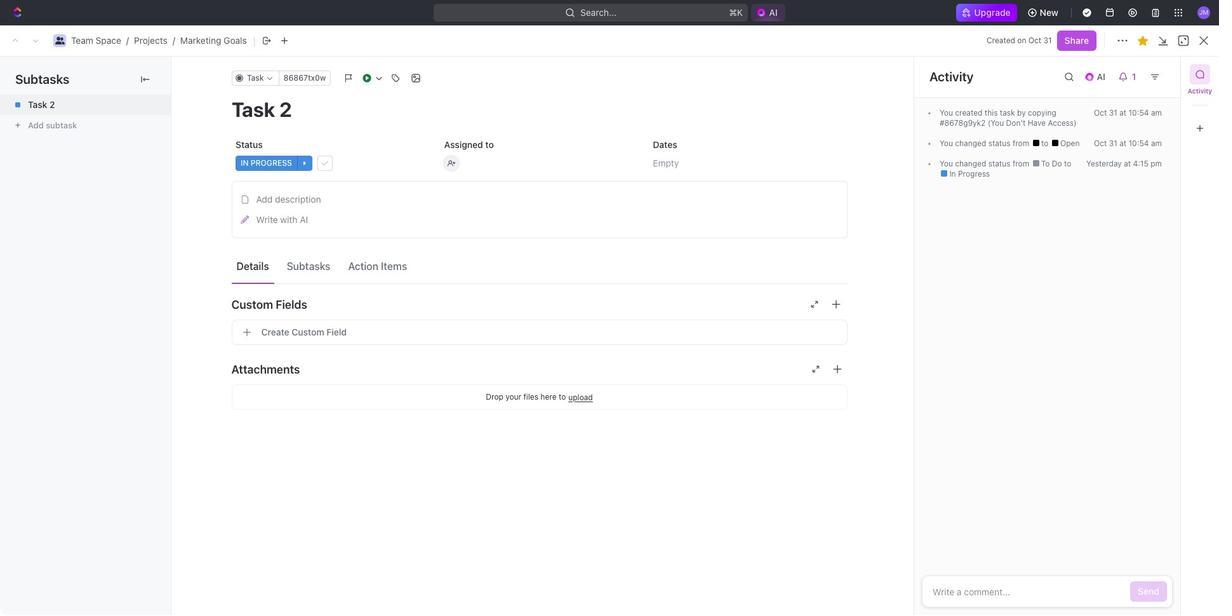 Task type: vqa. For each thing, say whether or not it's contained in the screenshot.
Created
yes



Task type: locate. For each thing, give the bounding box(es) containing it.
1 vertical spatial from
[[1013, 159, 1030, 168]]

1 you from the top
[[940, 108, 954, 118]]

dashboard
[[1161, 35, 1207, 46], [211, 107, 256, 118], [903, 107, 947, 118], [207, 250, 253, 261]]

1 horizontal spatial /
[[173, 35, 175, 46]]

2 changed from the top
[[956, 159, 987, 168]]

in progress button
[[232, 152, 430, 175]]

add description button
[[236, 189, 844, 210]]

ai button
[[1080, 67, 1114, 87]]

0 vertical spatial in progress
[[241, 158, 292, 168]]

0 horizontal spatial ai
[[300, 214, 308, 225]]

custom fields
[[232, 298, 307, 311]]

31
[[1044, 36, 1053, 45], [1110, 108, 1118, 118], [1110, 139, 1118, 148]]

1 vertical spatial status
[[989, 159, 1011, 168]]

new
[[1041, 7, 1059, 18], [1140, 35, 1159, 46]]

2 vertical spatial you
[[940, 159, 954, 168]]

add for add subtask
[[28, 120, 44, 130]]

31 right on at the top right
[[1044, 36, 1053, 45]]

0 vertical spatial by
[[926, 87, 938, 98]]

in down #8678g9yk2
[[950, 169, 957, 179]]

you inside you created this task by copying #8678g9yk2 (you don't have access)
[[940, 108, 954, 118]]

1 horizontal spatial add
[[256, 194, 273, 205]]

to
[[1042, 139, 1051, 148], [485, 139, 494, 150], [1042, 159, 1051, 168], [1065, 159, 1072, 168], [559, 392, 566, 402]]

oct for created this task by copying
[[1095, 108, 1108, 118]]

1 vertical spatial by
[[1018, 108, 1027, 118]]

1 am from the top
[[1152, 108, 1163, 118]]

0 horizontal spatial custom
[[232, 298, 273, 311]]

activity up me
[[930, 69, 974, 84]]

nov 21 cell
[[878, 244, 979, 267]]

0 vertical spatial in
[[241, 158, 248, 168]]

write with ai
[[256, 214, 308, 225]]

subtasks up fields
[[287, 260, 331, 272]]

status
[[989, 139, 1011, 148], [989, 159, 1011, 168]]

2 from from the top
[[1013, 159, 1030, 168]]

to do
[[1040, 159, 1065, 168]]

‎task
[[28, 99, 47, 110]]

at up yesterday at 4:15 pm
[[1120, 139, 1127, 148]]

1 vertical spatial in
[[950, 169, 957, 179]]

column header
[[979, 224, 1081, 245]]

31 up yesterday
[[1110, 139, 1118, 148]]

from left to do
[[1013, 159, 1030, 168]]

1 horizontal spatial dashboard link
[[880, 103, 1199, 123]]

ai button
[[752, 4, 786, 22], [1080, 67, 1114, 87]]

cell
[[979, 244, 1081, 267], [1081, 244, 1183, 267], [1183, 244, 1205, 267]]

0 vertical spatial from
[[1013, 139, 1030, 148]]

here
[[541, 392, 557, 402]]

to left do
[[1042, 159, 1051, 168]]

1 vertical spatial custom
[[292, 327, 324, 337]]

progress down #8678g9yk2
[[959, 169, 991, 179]]

1 vertical spatial progress
[[959, 169, 991, 179]]

created by me
[[885, 87, 955, 98]]

0 horizontal spatial dashboard link
[[188, 103, 507, 123]]

search
[[1038, 35, 1067, 46]]

0 horizontal spatial progress
[[250, 158, 292, 168]]

1 vertical spatial oct 31 at 10:54 am
[[1095, 139, 1163, 148]]

1 dashboard link from the left
[[188, 103, 507, 123]]

activity inside the task sidebar navigation tab list
[[1189, 87, 1213, 95]]

action items button
[[343, 254, 412, 278]]

task sidebar content section
[[912, 57, 1181, 615]]

ai button left '1'
[[1080, 67, 1114, 87]]

upload button
[[569, 392, 593, 402]]

don't
[[1007, 118, 1026, 128]]

from
[[1013, 139, 1030, 148], [1013, 159, 1030, 168]]

you
[[940, 108, 954, 118], [940, 139, 954, 148], [940, 159, 954, 168]]

ai
[[770, 7, 778, 18], [1098, 71, 1106, 82], [300, 214, 308, 225]]

0 vertical spatial created
[[987, 36, 1016, 45]]

1 vertical spatial add
[[256, 194, 273, 205]]

/ right space
[[126, 35, 129, 46]]

oct 31 at 10:54 am for changed status from
[[1095, 139, 1163, 148]]

dates
[[653, 139, 677, 150]]

dashboard button
[[193, 243, 870, 268], [193, 243, 273, 268]]

progress
[[250, 158, 292, 168], [959, 169, 991, 179]]

1 cell from the left
[[979, 244, 1081, 267]]

from for open
[[1013, 139, 1030, 148]]

oct
[[1029, 36, 1042, 45], [1095, 108, 1108, 118], [1095, 139, 1108, 148]]

dashboards up ai dropdown button at the right top of page
[[1070, 35, 1120, 46]]

am
[[1152, 108, 1163, 118], [1152, 139, 1163, 148]]

dashboard link
[[188, 103, 507, 123], [880, 103, 1199, 123]]

1 / from the left
[[126, 35, 129, 46]]

add up the my dashboards in the left of the page
[[256, 194, 273, 205]]

dashboard down jm dropdown button
[[1161, 35, 1207, 46]]

at for changed status from
[[1120, 139, 1127, 148]]

by inside you created this task by copying #8678g9yk2 (you don't have access)
[[1018, 108, 1027, 118]]

1 horizontal spatial progress
[[959, 169, 991, 179]]

new button
[[1023, 3, 1067, 23]]

progress inside dropdown button
[[250, 158, 292, 168]]

subtasks up inbox
[[15, 72, 69, 86]]

0 horizontal spatial in
[[241, 158, 248, 168]]

1 horizontal spatial new
[[1140, 35, 1159, 46]]

3 you from the top
[[940, 159, 954, 168]]

1 horizontal spatial created
[[987, 36, 1016, 45]]

my
[[218, 205, 231, 215]]

to right do
[[1065, 159, 1072, 168]]

empty
[[653, 158, 679, 168]]

1 vertical spatial at
[[1120, 139, 1127, 148]]

0 vertical spatial status
[[989, 139, 1011, 148]]

2 changed status from from the top
[[954, 159, 1032, 168]]

subtasks
[[15, 72, 69, 86], [287, 260, 331, 272]]

add inside add description 'button'
[[256, 194, 273, 205]]

0 vertical spatial you
[[940, 108, 954, 118]]

10:54 up the 4:15
[[1129, 139, 1150, 148]]

in inside in progress dropdown button
[[241, 158, 248, 168]]

2 oct 31 at 10:54 am from the top
[[1095, 139, 1163, 148]]

add
[[28, 120, 44, 130], [256, 194, 273, 205]]

to right here
[[559, 392, 566, 402]]

new up 1 dropdown button
[[1140, 35, 1159, 46]]

home link
[[5, 62, 156, 82]]

created for created on oct 31
[[987, 36, 1016, 45]]

you for open
[[940, 139, 954, 148]]

add subtask button
[[0, 115, 171, 135]]

1 changed from the top
[[956, 139, 987, 148]]

in
[[241, 158, 248, 168], [950, 169, 957, 179]]

add inside "add subtask" button
[[28, 120, 44, 130]]

1 vertical spatial am
[[1152, 139, 1163, 148]]

at down 1 dropdown button
[[1120, 108, 1127, 118]]

1 vertical spatial new
[[1140, 35, 1159, 46]]

1 horizontal spatial by
[[1018, 108, 1027, 118]]

docs
[[30, 109, 51, 120]]

dashboards inside button
[[1070, 35, 1120, 46]]

at
[[1120, 108, 1127, 118], [1120, 139, 1127, 148], [1125, 159, 1132, 168]]

search...
[[581, 7, 617, 18]]

status for open
[[989, 139, 1011, 148]]

in down status
[[241, 158, 248, 168]]

1 vertical spatial changed
[[956, 159, 987, 168]]

0 vertical spatial oct 31 at 10:54 am
[[1095, 108, 1163, 118]]

oct down ai dropdown button at the right top of page
[[1095, 108, 1108, 118]]

my dashboards
[[218, 205, 283, 215]]

changed status from
[[954, 139, 1032, 148], [954, 159, 1032, 168]]

0 vertical spatial activity
[[930, 69, 974, 84]]

created left me
[[885, 87, 923, 98]]

1 vertical spatial ai
[[1098, 71, 1106, 82]]

1 horizontal spatial activity
[[1189, 87, 1213, 95]]

⌘k
[[730, 7, 744, 18]]

0 vertical spatial progress
[[250, 158, 292, 168]]

by left me
[[926, 87, 938, 98]]

team space / projects / marketing goals |
[[71, 34, 256, 47]]

column header inside table
[[979, 224, 1081, 245]]

at for created this task by copying
[[1120, 108, 1127, 118]]

ai button right the "⌘k"
[[752, 4, 786, 22]]

0 horizontal spatial /
[[126, 35, 129, 46]]

1 status from the top
[[989, 139, 1011, 148]]

created on oct 31
[[987, 36, 1053, 45]]

progress down status
[[250, 158, 292, 168]]

1 10:54 from the top
[[1129, 108, 1150, 118]]

oct right on at the top right
[[1029, 36, 1042, 45]]

activity inside task sidebar content section
[[930, 69, 974, 84]]

2 vertical spatial oct
[[1095, 139, 1108, 148]]

created for created by me
[[885, 87, 923, 98]]

2 horizontal spatial ai
[[1098, 71, 1106, 82]]

am up pm
[[1152, 139, 1163, 148]]

1 vertical spatial oct
[[1095, 108, 1108, 118]]

0 horizontal spatial activity
[[930, 69, 974, 84]]

am left the task sidebar navigation tab list
[[1152, 108, 1163, 118]]

2 status from the top
[[989, 159, 1011, 168]]

activity down new dashboard button
[[1189, 87, 1213, 95]]

row containing dashboard
[[177, 243, 1205, 268]]

assigned to
[[444, 139, 494, 150]]

create custom field button
[[232, 320, 848, 345]]

send button
[[1131, 581, 1168, 602]]

ai left 1 dropdown button
[[1098, 71, 1106, 82]]

add down '‎task'
[[28, 120, 44, 130]]

1 button
[[1114, 67, 1146, 87]]

0 vertical spatial oct
[[1029, 36, 1042, 45]]

action
[[348, 260, 379, 272]]

1 vertical spatial changed status from
[[954, 159, 1032, 168]]

ai right with
[[300, 214, 308, 225]]

custom inside button
[[292, 327, 324, 337]]

0 vertical spatial 10:54
[[1129, 108, 1150, 118]]

0 vertical spatial subtasks
[[15, 72, 69, 86]]

custom left field
[[292, 327, 324, 337]]

by up don't
[[1018, 108, 1027, 118]]

new dashboard button
[[1133, 30, 1215, 51]]

table
[[177, 224, 1205, 268]]

1 changed status from from the top
[[954, 139, 1032, 148]]

am for changed status from
[[1152, 139, 1163, 148]]

yesterday
[[1087, 159, 1123, 168]]

0 horizontal spatial add
[[28, 120, 44, 130]]

1 vertical spatial subtasks
[[287, 260, 331, 272]]

0 vertical spatial am
[[1152, 108, 1163, 118]]

in progress down #8678g9yk2
[[948, 169, 991, 179]]

activity
[[930, 69, 974, 84], [1189, 87, 1213, 95]]

0 horizontal spatial created
[[885, 87, 923, 98]]

shared
[[295, 205, 325, 215]]

by
[[926, 87, 938, 98], [1018, 108, 1027, 118]]

/ right projects link
[[173, 35, 175, 46]]

1 from from the top
[[1013, 139, 1030, 148]]

at left the 4:15
[[1125, 159, 1132, 168]]

dashboards inside "link"
[[30, 131, 81, 142]]

to inside 'drop your files here to upload'
[[559, 392, 566, 402]]

oct up yesterday
[[1095, 139, 1108, 148]]

1 horizontal spatial in
[[950, 169, 957, 179]]

me
[[940, 87, 955, 98]]

have
[[1029, 118, 1047, 128]]

0 vertical spatial changed
[[956, 139, 987, 148]]

ai right the "⌘k"
[[770, 7, 778, 18]]

1 vertical spatial activity
[[1189, 87, 1213, 95]]

dashboard button down write with ai button
[[193, 243, 870, 268]]

1 horizontal spatial ai button
[[1080, 67, 1114, 87]]

oct 31 at 10:54 am up yesterday at 4:15 pm
[[1095, 139, 1163, 148]]

home
[[30, 66, 55, 77]]

2 10:54 from the top
[[1129, 139, 1150, 148]]

from for in progress
[[1013, 159, 1030, 168]]

1 vertical spatial created
[[885, 87, 923, 98]]

3 cell from the left
[[1183, 244, 1205, 267]]

nov
[[885, 250, 901, 261]]

drop
[[486, 392, 504, 402]]

open
[[1059, 139, 1081, 148]]

oct 31 at 10:54 am down 1 dropdown button
[[1095, 108, 1163, 118]]

changed status from for in progress
[[954, 159, 1032, 168]]

0 horizontal spatial in progress
[[241, 158, 292, 168]]

inbox
[[30, 88, 53, 98]]

created
[[987, 36, 1016, 45], [885, 87, 923, 98]]

21
[[904, 250, 913, 261]]

0 vertical spatial ai button
[[752, 4, 786, 22]]

tab list containing my dashboards
[[193, 198, 427, 224]]

1 horizontal spatial subtasks
[[287, 260, 331, 272]]

from down don't
[[1013, 139, 1030, 148]]

1 horizontal spatial ai
[[770, 7, 778, 18]]

0 vertical spatial at
[[1120, 108, 1127, 118]]

2 am from the top
[[1152, 139, 1163, 148]]

1 oct 31 at 10:54 am from the top
[[1095, 108, 1163, 118]]

new up search
[[1041, 7, 1059, 18]]

0 vertical spatial add
[[28, 120, 44, 130]]

10:54 down '1'
[[1129, 108, 1150, 118]]

updated
[[904, 229, 934, 239]]

row
[[177, 243, 1205, 268]]

1 vertical spatial you
[[940, 139, 954, 148]]

1 vertical spatial 10:54
[[1129, 139, 1150, 148]]

tab list
[[193, 198, 427, 224]]

dashboards up pencil icon
[[233, 205, 283, 215]]

(you
[[988, 118, 1005, 128]]

1 vertical spatial 31
[[1110, 108, 1118, 118]]

custom up create
[[232, 298, 273, 311]]

1 vertical spatial in progress
[[948, 169, 991, 179]]

0 vertical spatial new
[[1041, 7, 1059, 18]]

progress inside task sidebar content section
[[959, 169, 991, 179]]

0 vertical spatial custom
[[232, 298, 273, 311]]

0 vertical spatial changed status from
[[954, 139, 1032, 148]]

you for in progress
[[940, 159, 954, 168]]

1 horizontal spatial in progress
[[948, 169, 991, 179]]

dashboards left | at top left
[[185, 35, 234, 46]]

2
[[50, 99, 55, 110]]

on
[[1018, 36, 1027, 45]]

0 horizontal spatial new
[[1041, 7, 1059, 18]]

0 vertical spatial ai
[[770, 7, 778, 18]]

in progress down status
[[241, 158, 292, 168]]

your
[[506, 392, 522, 402]]

created left on at the top right
[[987, 36, 1016, 45]]

changed
[[956, 139, 987, 148], [956, 159, 987, 168]]

31 down 1 dropdown button
[[1110, 108, 1118, 118]]

team space link
[[71, 35, 121, 46]]

ai inside dropdown button
[[1098, 71, 1106, 82]]

with
[[280, 214, 298, 225]]

1 horizontal spatial custom
[[292, 327, 324, 337]]

2 you from the top
[[940, 139, 954, 148]]

drop your files here to upload
[[486, 392, 593, 402]]

2 vertical spatial 31
[[1110, 139, 1118, 148]]

dashboards down add subtask
[[30, 131, 81, 142]]

dashboard down pencil icon
[[207, 250, 253, 261]]

new for new dashboard
[[1140, 35, 1159, 46]]

subtask
[[46, 120, 77, 130]]



Task type: describe. For each thing, give the bounding box(es) containing it.
add description
[[256, 194, 321, 205]]

oct 31 at 10:54 am for created this task by copying
[[1095, 108, 1163, 118]]

dashboards link
[[5, 126, 156, 147]]

send
[[1139, 586, 1160, 597]]

my dashboards button
[[215, 198, 287, 224]]

files
[[524, 392, 539, 402]]

marketing goals link
[[180, 35, 247, 46]]

date
[[885, 229, 902, 239]]

dashboards inside button
[[233, 205, 283, 215]]

new for new
[[1041, 7, 1059, 18]]

4:15
[[1134, 159, 1149, 168]]

created
[[956, 108, 983, 118]]

add for add description
[[256, 194, 273, 205]]

assigned
[[444, 139, 483, 150]]

field
[[327, 327, 347, 337]]

1 vertical spatial ai button
[[1080, 67, 1114, 87]]

86867tx0w button
[[278, 71, 331, 86]]

subtasks button
[[282, 254, 336, 278]]

subtasks inside 'button'
[[287, 260, 331, 272]]

action items
[[348, 260, 407, 272]]

task sidebar navigation tab list
[[1187, 64, 1215, 139]]

date updated row
[[177, 224, 1205, 245]]

jm
[[1200, 8, 1209, 16]]

2 vertical spatial at
[[1125, 159, 1132, 168]]

attachments
[[232, 363, 300, 376]]

attachments button
[[232, 354, 848, 384]]

pm
[[1152, 159, 1163, 168]]

changed for in progress
[[956, 159, 987, 168]]

search dashboards
[[1038, 35, 1120, 46]]

marketing
[[180, 35, 221, 46]]

to up to do
[[1042, 139, 1051, 148]]

projects
[[134, 35, 168, 46]]

31 for created this task by copying
[[1110, 108, 1118, 118]]

0 vertical spatial 31
[[1044, 36, 1053, 45]]

2 vertical spatial ai
[[300, 214, 308, 225]]

10:54 for changed status from
[[1129, 139, 1150, 148]]

space
[[96, 35, 121, 46]]

date updated
[[885, 229, 934, 239]]

Search by name... text field
[[1003, 199, 1197, 218]]

dashboard down created by me
[[903, 107, 947, 118]]

in progress inside dropdown button
[[241, 158, 292, 168]]

description
[[275, 194, 321, 205]]

dashboard up status
[[211, 107, 256, 118]]

dashboard inside button
[[1161, 35, 1207, 46]]

to right assigned
[[485, 139, 494, 150]]

task
[[1001, 108, 1016, 118]]

shared button
[[292, 198, 328, 224]]

status for in progress
[[989, 159, 1011, 168]]

changed for open
[[956, 139, 987, 148]]

copying
[[1029, 108, 1057, 118]]

dashboard button down pencil icon
[[193, 243, 273, 268]]

user group image
[[55, 37, 64, 44]]

custom fields button
[[232, 289, 848, 320]]

details
[[237, 260, 269, 272]]

upgrade
[[975, 7, 1011, 18]]

write
[[256, 214, 278, 225]]

am for created this task by copying
[[1152, 108, 1163, 118]]

0 horizontal spatial ai button
[[752, 4, 786, 22]]

do
[[1053, 159, 1063, 168]]

2 dashboard link from the left
[[880, 103, 1199, 123]]

changed status from for open
[[954, 139, 1032, 148]]

team
[[71, 35, 93, 46]]

sidebar navigation
[[0, 25, 162, 615]]

2 cell from the left
[[1081, 244, 1183, 267]]

fields
[[276, 298, 307, 311]]

in progress inside task sidebar content section
[[948, 169, 991, 179]]

oct for changed status from
[[1095, 139, 1108, 148]]

0 horizontal spatial subtasks
[[15, 72, 69, 86]]

31 for changed status from
[[1110, 139, 1118, 148]]

you created this task by copying #8678g9yk2 (you don't have access)
[[940, 108, 1077, 128]]

search dashboards button
[[1020, 30, 1128, 51]]

yesterday at 4:15 pm
[[1087, 159, 1163, 168]]

86867tx0w
[[283, 73, 326, 83]]

docs link
[[5, 105, 156, 125]]

#8678g9yk2
[[940, 118, 986, 128]]

Edit task name text field
[[232, 97, 848, 121]]

task button
[[232, 71, 279, 86]]

status
[[235, 139, 263, 150]]

access)
[[1049, 118, 1077, 128]]

create custom field
[[261, 327, 347, 337]]

task
[[247, 73, 264, 83]]

pencil image
[[241, 216, 249, 224]]

this
[[985, 108, 999, 118]]

nov 21
[[885, 250, 913, 261]]

inbox link
[[5, 83, 156, 104]]

date updated button
[[878, 224, 953, 244]]

projects link
[[134, 35, 168, 46]]

in inside task sidebar content section
[[950, 169, 957, 179]]

10:54 for created this task by copying
[[1129, 108, 1150, 118]]

table containing dashboard
[[177, 224, 1205, 268]]

1
[[1133, 71, 1137, 82]]

custom inside dropdown button
[[232, 298, 273, 311]]

2 / from the left
[[173, 35, 175, 46]]

|
[[253, 34, 256, 47]]

new dashboard
[[1140, 35, 1207, 46]]

add subtask
[[28, 120, 77, 130]]

‎task 2 link
[[0, 95, 171, 115]]

empty button
[[649, 152, 848, 175]]

items
[[381, 260, 407, 272]]

share button
[[1058, 30, 1097, 51]]

0 horizontal spatial by
[[926, 87, 938, 98]]

‎task 2
[[28, 99, 55, 110]]

create
[[261, 327, 290, 337]]

upload
[[569, 392, 593, 402]]

jm button
[[1195, 3, 1215, 23]]



